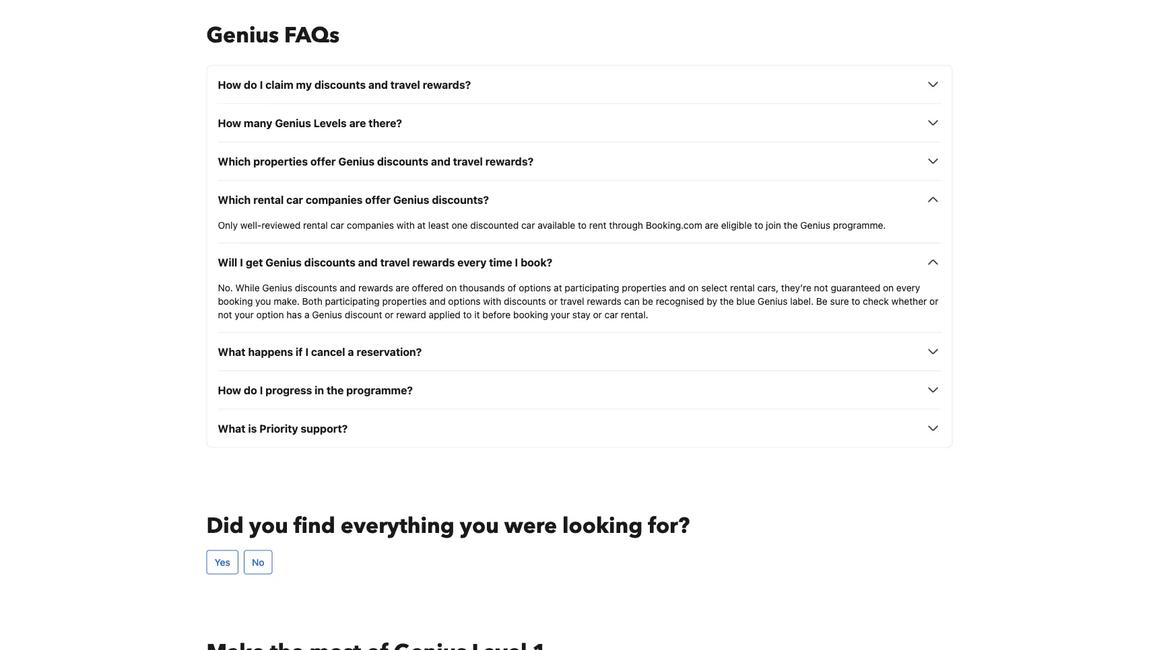 Task type: locate. For each thing, give the bounding box(es) containing it.
a right has
[[304, 309, 310, 320]]

genius
[[206, 20, 279, 50], [275, 116, 311, 129], [338, 155, 375, 168], [393, 193, 429, 206], [800, 219, 831, 231], [266, 256, 302, 269], [262, 282, 292, 293], [758, 296, 788, 307], [312, 309, 342, 320]]

0 vertical spatial do
[[244, 78, 257, 91]]

to
[[578, 219, 587, 231], [755, 219, 763, 231], [852, 296, 860, 307], [463, 309, 472, 320]]

0 vertical spatial not
[[814, 282, 828, 293]]

participating down will i get genius discounts and travel rewards every time i book? dropdown button
[[565, 282, 619, 293]]

1 horizontal spatial at
[[554, 282, 562, 293]]

the inside no. while genius discounts and rewards are offered on thousands of options at participating properties and on select rental cars, they're not guaranteed on every booking you make. both participating properties and options with discounts or travel rewards can be recognised by the blue genius label. be sure to check whether or not your option has a genius discount or reward applied to it before booking your stay or car rental.
[[720, 296, 734, 307]]

1 horizontal spatial with
[[483, 296, 501, 307]]

2 do from the top
[[244, 384, 257, 397]]

1 horizontal spatial options
[[519, 282, 551, 293]]

properties down many
[[253, 155, 308, 168]]

the right 'in' on the bottom
[[327, 384, 344, 397]]

travel inside no. while genius discounts and rewards are offered on thousands of options at participating properties and on select rental cars, they're not guaranteed on every booking you make. both participating properties and options with discounts or travel rewards can be recognised by the blue genius label. be sure to check whether or not your option has a genius discount or reward applied to it before booking your stay or car rental.
[[560, 296, 584, 307]]

with left 'least'
[[397, 219, 415, 231]]

0 vertical spatial a
[[304, 309, 310, 320]]

car left rental.
[[605, 309, 618, 320]]

while
[[235, 282, 260, 293]]

which up only
[[218, 193, 251, 206]]

1 on from the left
[[446, 282, 457, 293]]

which for which rental car companies offer genius discounts?
[[218, 193, 251, 206]]

2 what from the top
[[218, 422, 246, 435]]

0 horizontal spatial a
[[304, 309, 310, 320]]

i right if
[[305, 345, 309, 358]]

what happens if i cancel a reservation?
[[218, 345, 422, 358]]

companies
[[306, 193, 363, 206], [347, 219, 394, 231]]

what left happens
[[218, 345, 246, 358]]

rental right reviewed
[[303, 219, 328, 231]]

0 horizontal spatial rewards
[[358, 282, 393, 293]]

with inside no. while genius discounts and rewards are offered on thousands of options at participating properties and on select rental cars, they're not guaranteed on every booking you make. both participating properties and options with discounts or travel rewards can be recognised by the blue genius label. be sure to check whether or not your option has a genius discount or reward applied to it before booking your stay or car rental.
[[483, 296, 501, 307]]

faqs
[[284, 20, 340, 50]]

properties
[[253, 155, 308, 168], [622, 282, 667, 293], [382, 296, 427, 307]]

offer down the which properties offer genius discounts and travel rewards?
[[365, 193, 391, 206]]

what inside what happens if i cancel a reservation? dropdown button
[[218, 345, 246, 358]]

a inside what happens if i cancel a reservation? dropdown button
[[348, 345, 354, 358]]

i right time
[[515, 256, 518, 269]]

one
[[452, 219, 468, 231]]

do
[[244, 78, 257, 91], [244, 384, 257, 397]]

1 vertical spatial at
[[554, 282, 562, 293]]

1 horizontal spatial offer
[[365, 193, 391, 206]]

1 vertical spatial offer
[[365, 193, 391, 206]]

1 vertical spatial which
[[218, 193, 251, 206]]

a right cancel
[[348, 345, 354, 358]]

rewards inside will i get genius discounts and travel rewards every time i book? dropdown button
[[412, 256, 455, 269]]

0 vertical spatial rewards
[[412, 256, 455, 269]]

2 horizontal spatial properties
[[622, 282, 667, 293]]

1 vertical spatial a
[[348, 345, 354, 358]]

make.
[[274, 296, 300, 307]]

1 horizontal spatial booking
[[513, 309, 548, 320]]

1 vertical spatial the
[[720, 296, 734, 307]]

rental inside dropdown button
[[253, 193, 284, 206]]

recognised
[[656, 296, 704, 307]]

properties up be
[[622, 282, 667, 293]]

1 horizontal spatial rewards
[[412, 256, 455, 269]]

looking
[[562, 511, 643, 541]]

0 vertical spatial every
[[458, 256, 487, 269]]

car left available
[[521, 219, 535, 231]]

find
[[294, 511, 335, 541]]

which rental car companies offer genius discounts? button
[[218, 192, 941, 208]]

you up option
[[255, 296, 271, 307]]

0 horizontal spatial are
[[349, 116, 366, 129]]

0 vertical spatial which
[[218, 155, 251, 168]]

2 horizontal spatial rental
[[730, 282, 755, 293]]

1 vertical spatial rewards?
[[485, 155, 534, 168]]

1 vertical spatial rewards
[[358, 282, 393, 293]]

your left stay
[[551, 309, 570, 320]]

booking down of
[[513, 309, 548, 320]]

travel up stay
[[560, 296, 584, 307]]

are left the offered
[[396, 282, 409, 293]]

what is priority support?
[[218, 422, 348, 435]]

cancel
[[311, 345, 345, 358]]

0 horizontal spatial options
[[448, 296, 481, 307]]

available
[[538, 219, 575, 231]]

on up recognised at the right of page
[[688, 282, 699, 293]]

0 vertical spatial rental
[[253, 193, 284, 206]]

and inside will i get genius discounts and travel rewards every time i book? dropdown button
[[358, 256, 378, 269]]

car
[[286, 193, 303, 206], [330, 219, 344, 231], [521, 219, 535, 231], [605, 309, 618, 320]]

offer down 'levels'
[[310, 155, 336, 168]]

you left were
[[460, 511, 499, 541]]

1 which from the top
[[218, 155, 251, 168]]

1 vertical spatial booking
[[513, 309, 548, 320]]

guaranteed
[[831, 282, 880, 293]]

2 how from the top
[[218, 116, 241, 129]]

there?
[[369, 116, 402, 129]]

reservation?
[[357, 345, 422, 358]]

0 vertical spatial how
[[218, 78, 241, 91]]

how left claim
[[218, 78, 241, 91]]

discounts inside dropdown button
[[314, 78, 366, 91]]

1 vertical spatial are
[[705, 219, 719, 231]]

do inside dropdown button
[[244, 384, 257, 397]]

travel inside dropdown button
[[390, 78, 420, 91]]

1 vertical spatial how
[[218, 116, 241, 129]]

1 horizontal spatial are
[[396, 282, 409, 293]]

genius down cars,
[[758, 296, 788, 307]]

1 do from the top
[[244, 78, 257, 91]]

genius right many
[[275, 116, 311, 129]]

1 horizontal spatial properties
[[382, 296, 427, 307]]

1 your from the left
[[235, 309, 254, 320]]

rental
[[253, 193, 284, 206], [303, 219, 328, 231], [730, 282, 755, 293]]

options
[[519, 282, 551, 293], [448, 296, 481, 307]]

i left get
[[240, 256, 243, 269]]

the
[[784, 219, 798, 231], [720, 296, 734, 307], [327, 384, 344, 397]]

i
[[260, 78, 263, 91], [240, 256, 243, 269], [515, 256, 518, 269], [305, 345, 309, 358], [260, 384, 263, 397]]

0 vertical spatial rewards?
[[423, 78, 471, 91]]

on up check
[[883, 282, 894, 293]]

every inside dropdown button
[[458, 256, 487, 269]]

rewards down will i get genius discounts and travel rewards every time i book?
[[358, 282, 393, 293]]

2 vertical spatial are
[[396, 282, 409, 293]]

how many genius levels are there?
[[218, 116, 402, 129]]

sure
[[830, 296, 849, 307]]

1 vertical spatial do
[[244, 384, 257, 397]]

how left progress
[[218, 384, 241, 397]]

blue
[[736, 296, 755, 307]]

only
[[218, 219, 238, 231]]

how for how do i claim my discounts and travel rewards?
[[218, 78, 241, 91]]

0 vertical spatial what
[[218, 345, 246, 358]]

not up the be
[[814, 282, 828, 293]]

time
[[489, 256, 512, 269]]

1 horizontal spatial your
[[551, 309, 570, 320]]

everything
[[341, 511, 455, 541]]

every up the thousands
[[458, 256, 487, 269]]

to left it
[[463, 309, 472, 320]]

i left claim
[[260, 78, 263, 91]]

are left eligible
[[705, 219, 719, 231]]

which
[[218, 155, 251, 168], [218, 193, 251, 206]]

0 vertical spatial options
[[519, 282, 551, 293]]

be
[[642, 296, 653, 307]]

0 horizontal spatial rental
[[253, 193, 284, 206]]

participating up discount
[[325, 296, 380, 307]]

and inside how do i claim my discounts and travel rewards? dropdown button
[[368, 78, 388, 91]]

the inside dropdown button
[[327, 384, 344, 397]]

1 how from the top
[[218, 78, 241, 91]]

2 vertical spatial properties
[[382, 296, 427, 307]]

with up before in the top left of the page
[[483, 296, 501, 307]]

booking down no.
[[218, 296, 253, 307]]

how do i progress in the programme? button
[[218, 382, 941, 398]]

0 vertical spatial at
[[417, 219, 426, 231]]

the right by
[[720, 296, 734, 307]]

will i get genius discounts and travel rewards every time i book?
[[218, 256, 552, 269]]

0 vertical spatial with
[[397, 219, 415, 231]]

booking
[[218, 296, 253, 307], [513, 309, 548, 320]]

or
[[549, 296, 558, 307], [930, 296, 939, 307], [385, 309, 394, 320], [593, 309, 602, 320]]

2 horizontal spatial the
[[784, 219, 798, 231]]

and inside which properties offer genius discounts and travel rewards? dropdown button
[[431, 155, 451, 168]]

in
[[315, 384, 324, 397]]

0 vertical spatial offer
[[310, 155, 336, 168]]

are inside dropdown button
[[349, 116, 366, 129]]

which down many
[[218, 155, 251, 168]]

claim
[[265, 78, 293, 91]]

0 horizontal spatial not
[[218, 309, 232, 320]]

how inside how do i claim my discounts and travel rewards? dropdown button
[[218, 78, 241, 91]]

are inside no. while genius discounts and rewards are offered on thousands of options at participating properties and on select rental cars, they're not guaranteed on every booking you make. both participating properties and options with discounts or travel rewards can be recognised by the blue genius label. be sure to check whether or not your option has a genius discount or reward applied to it before booking your stay or car rental.
[[396, 282, 409, 293]]

a
[[304, 309, 310, 320], [348, 345, 354, 358]]

0 vertical spatial properties
[[253, 155, 308, 168]]

1 horizontal spatial rental
[[303, 219, 328, 231]]

2 horizontal spatial on
[[883, 282, 894, 293]]

1 vertical spatial with
[[483, 296, 501, 307]]

rewards up stay
[[587, 296, 622, 307]]

rewards up the offered
[[412, 256, 455, 269]]

which for which properties offer genius discounts and travel rewards?
[[218, 155, 251, 168]]

0 vertical spatial companies
[[306, 193, 363, 206]]

levels
[[314, 116, 347, 129]]

discounts
[[314, 78, 366, 91], [377, 155, 428, 168], [304, 256, 356, 269], [295, 282, 337, 293], [504, 296, 546, 307]]

which rental car companies offer genius discounts?
[[218, 193, 489, 206]]

options up it
[[448, 296, 481, 307]]

the right join
[[784, 219, 798, 231]]

every up whether
[[896, 282, 920, 293]]

book?
[[521, 256, 552, 269]]

2 which from the top
[[218, 193, 251, 206]]

you up no
[[249, 511, 288, 541]]

do left progress
[[244, 384, 257, 397]]

every
[[458, 256, 487, 269], [896, 282, 920, 293]]

options right of
[[519, 282, 551, 293]]

you
[[255, 296, 271, 307], [249, 511, 288, 541], [460, 511, 499, 541]]

rewards?
[[423, 78, 471, 91], [485, 155, 534, 168]]

0 horizontal spatial your
[[235, 309, 254, 320]]

how left many
[[218, 116, 241, 129]]

0 vertical spatial are
[[349, 116, 366, 129]]

how for how do i progress in the programme?
[[218, 384, 241, 397]]

1 horizontal spatial rewards?
[[485, 155, 534, 168]]

before
[[483, 309, 511, 320]]

properties up reward
[[382, 296, 427, 307]]

do inside dropdown button
[[244, 78, 257, 91]]

eligible
[[721, 219, 752, 231]]

or down book? in the top left of the page
[[549, 296, 558, 307]]

discount
[[345, 309, 382, 320]]

on right the offered
[[446, 282, 457, 293]]

companies down the which rental car companies offer genius discounts? in the left top of the page
[[347, 219, 394, 231]]

how many genius levels are there? button
[[218, 115, 941, 131]]

get
[[246, 256, 263, 269]]

discounted
[[470, 219, 519, 231]]

what inside 'what is priority support?' dropdown button
[[218, 422, 246, 435]]

0 horizontal spatial offer
[[310, 155, 336, 168]]

by
[[707, 296, 717, 307]]

of
[[507, 282, 516, 293]]

rental.
[[621, 309, 648, 320]]

travel up 'there?'
[[390, 78, 420, 91]]

rewards? inside dropdown button
[[423, 78, 471, 91]]

applied
[[429, 309, 461, 320]]

0 horizontal spatial every
[[458, 256, 487, 269]]

2 horizontal spatial are
[[705, 219, 719, 231]]

0 horizontal spatial on
[[446, 282, 457, 293]]

1 horizontal spatial every
[[896, 282, 920, 293]]

rental up reviewed
[[253, 193, 284, 206]]

are right 'levels'
[[349, 116, 366, 129]]

0 horizontal spatial properties
[[253, 155, 308, 168]]

how inside how do i progress in the programme? dropdown button
[[218, 384, 241, 397]]

or right stay
[[593, 309, 602, 320]]

how inside how many genius levels are there? dropdown button
[[218, 116, 241, 129]]

at left 'least'
[[417, 219, 426, 231]]

least
[[428, 219, 449, 231]]

car inside dropdown button
[[286, 193, 303, 206]]

do left claim
[[244, 78, 257, 91]]

companies down the which properties offer genius discounts and travel rewards?
[[306, 193, 363, 206]]

thousands
[[459, 282, 505, 293]]

2 vertical spatial rewards
[[587, 296, 622, 307]]

1 horizontal spatial participating
[[565, 282, 619, 293]]

0 vertical spatial participating
[[565, 282, 619, 293]]

what is priority support? button
[[218, 421, 941, 437]]

what
[[218, 345, 246, 358], [218, 422, 246, 435]]

not down no.
[[218, 309, 232, 320]]

booking.com
[[646, 219, 702, 231]]

2 vertical spatial the
[[327, 384, 344, 397]]

i inside dropdown button
[[260, 78, 263, 91]]

0 horizontal spatial with
[[397, 219, 415, 231]]

1 horizontal spatial a
[[348, 345, 354, 358]]

2 vertical spatial how
[[218, 384, 241, 397]]

support?
[[301, 422, 348, 435]]

0 vertical spatial booking
[[218, 296, 253, 307]]

2 horizontal spatial rewards
[[587, 296, 622, 307]]

cars,
[[757, 282, 779, 293]]

are
[[349, 116, 366, 129], [705, 219, 719, 231], [396, 282, 409, 293]]

0 horizontal spatial the
[[327, 384, 344, 397]]

your left option
[[235, 309, 254, 320]]

rental up blue
[[730, 282, 755, 293]]

1 horizontal spatial on
[[688, 282, 699, 293]]

car up reviewed
[[286, 193, 303, 206]]

or left reward
[[385, 309, 394, 320]]

1 vertical spatial what
[[218, 422, 246, 435]]

0 horizontal spatial participating
[[325, 296, 380, 307]]

1 vertical spatial every
[[896, 282, 920, 293]]

what left is
[[218, 422, 246, 435]]

car inside no. while genius discounts and rewards are offered on thousands of options at participating properties and on select rental cars, they're not guaranteed on every booking you make. both participating properties and options with discounts or travel rewards can be recognised by the blue genius label. be sure to check whether or not your option has a genius discount or reward applied to it before booking your stay or car rental.
[[605, 309, 618, 320]]

it
[[474, 309, 480, 320]]

rent
[[589, 219, 607, 231]]

2 vertical spatial rental
[[730, 282, 755, 293]]

0 horizontal spatial rewards?
[[423, 78, 471, 91]]

1 vertical spatial not
[[218, 309, 232, 320]]

they're
[[781, 282, 812, 293]]

at down will i get genius discounts and travel rewards every time i book? dropdown button
[[554, 282, 562, 293]]

genius up the which rental car companies offer genius discounts? in the left top of the page
[[338, 155, 375, 168]]

3 how from the top
[[218, 384, 241, 397]]

1 horizontal spatial the
[[720, 296, 734, 307]]

yes button
[[206, 551, 238, 575]]

properties inside dropdown button
[[253, 155, 308, 168]]

only well-reviewed rental car companies with at least one discounted car available to rent through booking.com are eligible to join the genius programme.
[[218, 219, 886, 231]]

1 vertical spatial properties
[[622, 282, 667, 293]]

with
[[397, 219, 415, 231], [483, 296, 501, 307]]

1 what from the top
[[218, 345, 246, 358]]

1 vertical spatial rental
[[303, 219, 328, 231]]



Task type: vqa. For each thing, say whether or not it's contained in the screenshot.
programme.
yes



Task type: describe. For each thing, give the bounding box(es) containing it.
1 vertical spatial options
[[448, 296, 481, 307]]

progress
[[265, 384, 312, 397]]

0 horizontal spatial booking
[[218, 296, 253, 307]]

which properties offer genius discounts and travel rewards? button
[[218, 153, 941, 169]]

for?
[[648, 511, 690, 541]]

genius inside dropdown button
[[275, 116, 311, 129]]

genius up claim
[[206, 20, 279, 50]]

or right whether
[[930, 296, 939, 307]]

discounts?
[[432, 193, 489, 206]]

no
[[252, 557, 264, 568]]

genius right join
[[800, 219, 831, 231]]

3 on from the left
[[883, 282, 894, 293]]

1 horizontal spatial not
[[814, 282, 828, 293]]

to down the guaranteed
[[852, 296, 860, 307]]

i left progress
[[260, 384, 263, 397]]

many
[[244, 116, 272, 129]]

2 your from the left
[[551, 309, 570, 320]]

genius up make.
[[262, 282, 292, 293]]

to left rent
[[578, 219, 587, 231]]

rewards? inside dropdown button
[[485, 155, 534, 168]]

travel up discounts?
[[453, 155, 483, 168]]

to left join
[[755, 219, 763, 231]]

which properties offer genius discounts and travel rewards?
[[218, 155, 534, 168]]

1 vertical spatial companies
[[347, 219, 394, 231]]

will
[[218, 256, 237, 269]]

whether
[[892, 296, 927, 307]]

genius faqs
[[206, 20, 340, 50]]

did
[[206, 511, 244, 541]]

both
[[302, 296, 322, 307]]

2 on from the left
[[688, 282, 699, 293]]

car down the which rental car companies offer genius discounts? in the left top of the page
[[330, 219, 344, 231]]

do for claim
[[244, 78, 257, 91]]

happens
[[248, 345, 293, 358]]

label.
[[790, 296, 814, 307]]

programme.
[[833, 219, 886, 231]]

can
[[624, 296, 640, 307]]

has
[[286, 309, 302, 320]]

is
[[248, 422, 257, 435]]

what for what is priority support?
[[218, 422, 246, 435]]

every inside no. while genius discounts and rewards are offered on thousands of options at participating properties and on select rental cars, they're not guaranteed on every booking you make. both participating properties and options with discounts or travel rewards can be recognised by the blue genius label. be sure to check whether or not your option has a genius discount or reward applied to it before booking your stay or car rental.
[[896, 282, 920, 293]]

a inside no. while genius discounts and rewards are offered on thousands of options at participating properties and on select rental cars, they're not guaranteed on every booking you make. both participating properties and options with discounts or travel rewards can be recognised by the blue genius label. be sure to check whether or not your option has a genius discount or reward applied to it before booking your stay or car rental.
[[304, 309, 310, 320]]

option
[[256, 309, 284, 320]]

0 horizontal spatial at
[[417, 219, 426, 231]]

how do i claim my discounts and travel rewards? button
[[218, 76, 941, 93]]

well-
[[240, 219, 262, 231]]

companies inside dropdown button
[[306, 193, 363, 206]]

programme?
[[346, 384, 413, 397]]

were
[[504, 511, 557, 541]]

do for progress
[[244, 384, 257, 397]]

what for what happens if i cancel a reservation?
[[218, 345, 246, 358]]

no.
[[218, 282, 233, 293]]

at inside no. while genius discounts and rewards are offered on thousands of options at participating properties and on select rental cars, they're not guaranteed on every booking you make. both participating properties and options with discounts or travel rewards can be recognised by the blue genius label. be sure to check whether or not your option has a genius discount or reward applied to it before booking your stay or car rental.
[[554, 282, 562, 293]]

check
[[863, 296, 889, 307]]

no button
[[244, 551, 273, 575]]

rental inside no. while genius discounts and rewards are offered on thousands of options at participating properties and on select rental cars, they're not guaranteed on every booking you make. both participating properties and options with discounts or travel rewards can be recognised by the blue genius label. be sure to check whether or not your option has a genius discount or reward applied to it before booking your stay or car rental.
[[730, 282, 755, 293]]

how for how many genius levels are there?
[[218, 116, 241, 129]]

did you find everything you were looking for?
[[206, 511, 690, 541]]

priority
[[259, 422, 298, 435]]

will i get genius discounts and travel rewards every time i book? button
[[218, 254, 941, 270]]

my
[[296, 78, 312, 91]]

genius up 'least'
[[393, 193, 429, 206]]

through
[[609, 219, 643, 231]]

no. while genius discounts and rewards are offered on thousands of options at participating properties and on select rental cars, they're not guaranteed on every booking you make. both participating properties and options with discounts or travel rewards can be recognised by the blue genius label. be sure to check whether or not your option has a genius discount or reward applied to it before booking your stay or car rental.
[[218, 282, 939, 320]]

reward
[[396, 309, 426, 320]]

0 vertical spatial the
[[784, 219, 798, 231]]

stay
[[572, 309, 591, 320]]

be
[[816, 296, 828, 307]]

genius down both
[[312, 309, 342, 320]]

what happens if i cancel a reservation? button
[[218, 344, 941, 360]]

offered
[[412, 282, 443, 293]]

if
[[296, 345, 303, 358]]

select
[[701, 282, 728, 293]]

yes
[[215, 557, 230, 568]]

join
[[766, 219, 781, 231]]

genius right get
[[266, 256, 302, 269]]

you inside no. while genius discounts and rewards are offered on thousands of options at participating properties and on select rental cars, they're not guaranteed on every booking you make. both participating properties and options with discounts or travel rewards can be recognised by the blue genius label. be sure to check whether or not your option has a genius discount or reward applied to it before booking your stay or car rental.
[[255, 296, 271, 307]]

how do i claim my discounts and travel rewards?
[[218, 78, 471, 91]]

how do i progress in the programme?
[[218, 384, 413, 397]]

travel up reward
[[380, 256, 410, 269]]

reviewed
[[262, 219, 301, 231]]

1 vertical spatial participating
[[325, 296, 380, 307]]



